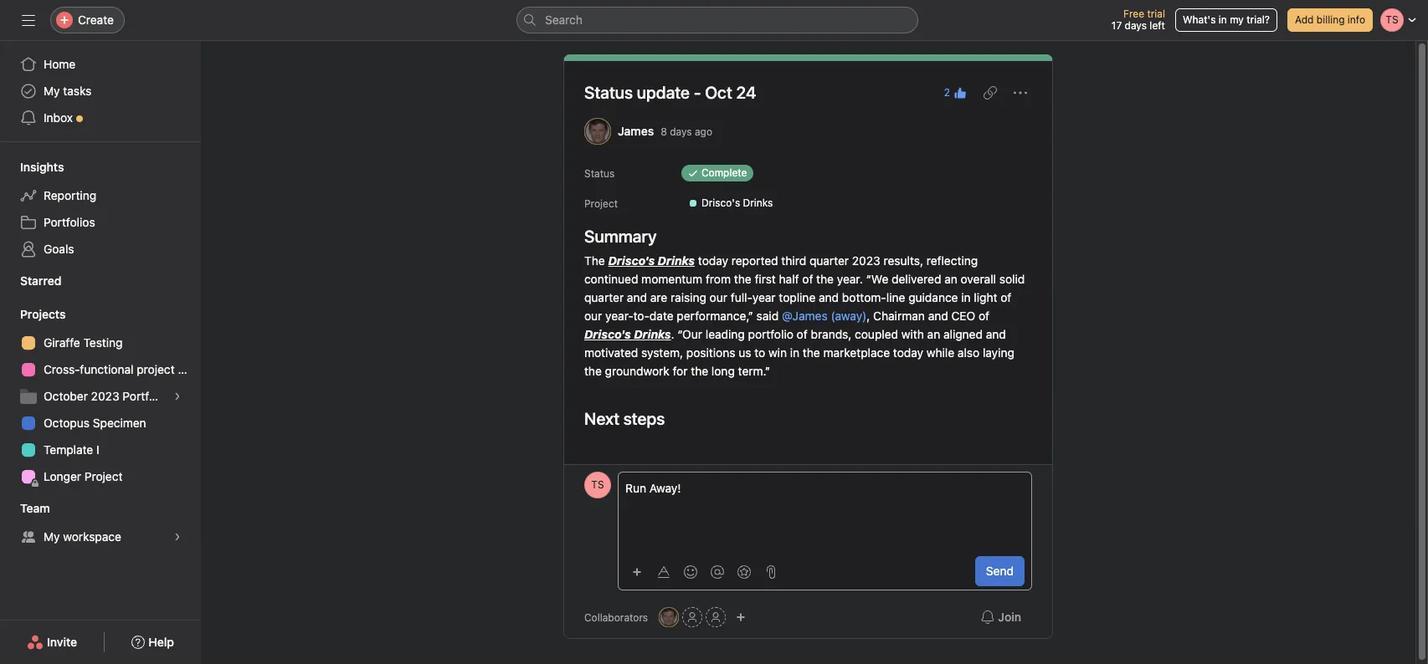 Task type: locate. For each thing, give the bounding box(es) containing it.
formatting image
[[657, 566, 671, 579]]

0 vertical spatial 2023
[[852, 254, 881, 268]]

2 my from the top
[[44, 530, 60, 544]]

of inside @james (away) , chairman and ceo of drisco's drinks
[[979, 309, 990, 323]]

quarter up year.
[[810, 254, 849, 268]]

complete
[[702, 167, 747, 179]]

2 vertical spatial in
[[790, 346, 800, 360]]

toolbar
[[625, 560, 783, 584]]

october 2023 portfolio
[[44, 389, 168, 404]]

search button
[[517, 7, 919, 33]]

positions
[[686, 346, 736, 360]]

performance,"
[[677, 309, 753, 323]]

copy link image
[[984, 86, 997, 100]]

search list box
[[517, 7, 919, 33]]

project up summary on the left top
[[584, 198, 618, 210]]

inbox link
[[10, 105, 191, 131]]

drinks inside the drisco's drinks link
[[743, 197, 773, 209]]

0 horizontal spatial our
[[584, 309, 602, 323]]

1 vertical spatial days
[[670, 125, 692, 138]]

workspace
[[63, 530, 121, 544]]

0 vertical spatial our
[[710, 291, 728, 305]]

1 horizontal spatial 2023
[[852, 254, 881, 268]]

0 horizontal spatial project
[[84, 470, 123, 484]]

an down reflecting
[[945, 272, 958, 286]]

invite button
[[16, 628, 88, 658]]

1 horizontal spatial an
[[945, 272, 958, 286]]

and
[[627, 291, 647, 305], [819, 291, 839, 305], [928, 309, 948, 323], [986, 327, 1006, 342]]

status up summary on the left top
[[584, 167, 615, 180]]

0 vertical spatial days
[[1125, 19, 1147, 32]]

drisco's down complete on the top of page
[[702, 197, 740, 209]]

leading
[[706, 327, 745, 342]]

ja inside "button"
[[664, 611, 675, 624]]

0 horizontal spatial days
[[670, 125, 692, 138]]

in inside the today reported third quarter 2023 results, reflecting continued momentum from the first half of the year. "we delivered an overall solid quarter and are raising our full-year topline and bottom-line guidance in light of our year-to-date performance," said
[[961, 291, 971, 305]]

1 horizontal spatial ja
[[664, 611, 675, 624]]

the
[[734, 272, 752, 286], [817, 272, 834, 286], [803, 346, 820, 360], [584, 364, 602, 378], [691, 364, 708, 378]]

longer
[[44, 470, 81, 484]]

in up ceo
[[961, 291, 971, 305]]

0 horizontal spatial quarter
[[584, 291, 624, 305]]

0 vertical spatial project
[[584, 198, 618, 210]]

1 vertical spatial drinks
[[658, 254, 695, 268]]

laying
[[983, 346, 1015, 360]]

0 horizontal spatial in
[[790, 346, 800, 360]]

reporting link
[[10, 183, 191, 209]]

and up the laying in the bottom of the page
[[986, 327, 1006, 342]]

0 horizontal spatial 2023
[[91, 389, 119, 404]]

my inside teams element
[[44, 530, 60, 544]]

delivered
[[892, 272, 941, 286]]

1 horizontal spatial quarter
[[810, 254, 849, 268]]

0 vertical spatial ja
[[592, 125, 603, 137]]

17
[[1112, 19, 1122, 32]]

@james (away) , chairman and ceo of drisco's drinks
[[584, 309, 993, 342]]

0 vertical spatial drinks
[[743, 197, 773, 209]]

2 button
[[939, 81, 972, 105]]

of inside . "our leading portfolio of brands, coupled with an aligned and motivated system, positions us to win in the marketplace today while also laying the groundwork for the long term."
[[797, 327, 808, 342]]

line
[[887, 291, 905, 305]]

0 vertical spatial today
[[698, 254, 728, 268]]

home link
[[10, 51, 191, 78]]

1 vertical spatial status
[[584, 167, 615, 180]]

and up the to-
[[627, 291, 647, 305]]

summary
[[584, 227, 657, 246]]

of down light
[[979, 309, 990, 323]]

1 horizontal spatial days
[[1125, 19, 1147, 32]]

today up from
[[698, 254, 728, 268]]

my down team
[[44, 530, 60, 544]]

overall
[[961, 272, 996, 286]]

1 vertical spatial an
[[927, 327, 940, 342]]

2023
[[852, 254, 881, 268], [91, 389, 119, 404]]

drisco's drinks link
[[682, 195, 780, 212]]

of right half
[[802, 272, 813, 286]]

2023 down 'cross-functional project plan' link
[[91, 389, 119, 404]]

quarter down "continued"
[[584, 291, 624, 305]]

2 status from the top
[[584, 167, 615, 180]]

ceo
[[952, 309, 976, 323]]

bottom-
[[842, 291, 887, 305]]

status up james
[[584, 83, 633, 102]]

ja down formatting image
[[664, 611, 675, 624]]

with
[[902, 327, 924, 342]]

from
[[706, 272, 731, 286]]

billing
[[1317, 13, 1345, 26]]

marketplace
[[824, 346, 890, 360]]

0 vertical spatial quarter
[[810, 254, 849, 268]]

1 vertical spatial drisco's
[[608, 254, 655, 268]]

0 horizontal spatial an
[[927, 327, 940, 342]]

and inside @james (away) , chairman and ceo of drisco's drinks
[[928, 309, 948, 323]]

2 vertical spatial drinks
[[634, 327, 671, 342]]

status for status
[[584, 167, 615, 180]]

-
[[694, 83, 701, 102]]

project
[[137, 363, 175, 377]]

in
[[1219, 13, 1227, 26], [961, 291, 971, 305], [790, 346, 800, 360]]

our left year- at the top left of the page
[[584, 309, 602, 323]]

giraffe
[[44, 336, 80, 350]]

2023 up ""we"
[[852, 254, 881, 268]]

create
[[78, 13, 114, 27]]

an inside the today reported third quarter 2023 results, reflecting continued momentum from the first half of the year. "we delivered an overall solid quarter and are raising our full-year topline and bottom-line guidance in light of our year-to-date performance," said
[[945, 272, 958, 286]]

momentum
[[642, 272, 703, 286]]

and down guidance
[[928, 309, 948, 323]]

motivated
[[584, 346, 638, 360]]

my left tasks
[[44, 84, 60, 98]]

attach a file or paste an image image
[[764, 566, 778, 579]]

of down @james
[[797, 327, 808, 342]]

longer project link
[[10, 464, 191, 491]]

my for my workspace
[[44, 530, 60, 544]]

days right 17
[[1125, 19, 1147, 32]]

portfolios link
[[10, 209, 191, 236]]

drinks down complete on the top of page
[[743, 197, 773, 209]]

1 status from the top
[[584, 83, 633, 102]]

appreciations image
[[738, 566, 751, 579]]

1 my from the top
[[44, 84, 60, 98]]

0 vertical spatial status
[[584, 83, 633, 102]]

join
[[998, 610, 1022, 625]]

i
[[96, 443, 99, 457]]

0 vertical spatial in
[[1219, 13, 1227, 26]]

status update - oct 24 link
[[584, 83, 756, 102]]

ago
[[695, 125, 713, 138]]

in right win
[[790, 346, 800, 360]]

days
[[1125, 19, 1147, 32], [670, 125, 692, 138]]

1 vertical spatial in
[[961, 291, 971, 305]]

projects element
[[0, 300, 201, 494]]

portfolios
[[44, 215, 95, 229]]

drinks up momentum
[[658, 254, 695, 268]]

projects
[[20, 307, 66, 322]]

.
[[671, 327, 675, 342]]

an up while
[[927, 327, 940, 342]]

functional
[[80, 363, 134, 377]]

1 vertical spatial ja
[[664, 611, 675, 624]]

in inside . "our leading portfolio of brands, coupled with an aligned and motivated system, positions us to win in the marketplace today while also laying the groundwork for the long term."
[[790, 346, 800, 360]]

goals link
[[10, 236, 191, 263]]

1 vertical spatial today
[[893, 346, 924, 360]]

1 horizontal spatial today
[[893, 346, 924, 360]]

reported
[[732, 254, 778, 268]]

project
[[584, 198, 618, 210], [84, 470, 123, 484]]

continued
[[584, 272, 638, 286]]

1 vertical spatial 2023
[[91, 389, 119, 404]]

project down 'template i' link
[[84, 470, 123, 484]]

1 horizontal spatial in
[[961, 291, 971, 305]]

drisco's down summary on the left top
[[608, 254, 655, 268]]

status for status update - oct 24
[[584, 83, 633, 102]]

trial
[[1147, 8, 1165, 20]]

0 vertical spatial drisco's
[[702, 197, 740, 209]]

also
[[958, 346, 980, 360]]

ja left james
[[592, 125, 603, 137]]

brands,
[[811, 327, 852, 342]]

drisco's
[[702, 197, 740, 209], [608, 254, 655, 268], [584, 327, 631, 342]]

2
[[944, 86, 950, 99]]

longer project
[[44, 470, 123, 484]]

status
[[584, 83, 633, 102], [584, 167, 615, 180]]

drinks down date
[[634, 327, 671, 342]]

0 horizontal spatial today
[[698, 254, 728, 268]]

my inside "link"
[[44, 84, 60, 98]]

drinks inside @james (away) , chairman and ceo of drisco's drinks
[[634, 327, 671, 342]]

. "our leading portfolio of brands, coupled with an aligned and motivated system, positions us to win in the marketplace today while also laying the groundwork for the long term."
[[584, 327, 1018, 378]]

0 vertical spatial my
[[44, 84, 60, 98]]

today
[[698, 254, 728, 268], [893, 346, 924, 360]]

for
[[673, 364, 688, 378]]

"we
[[866, 272, 889, 286]]

insights
[[20, 160, 64, 174]]

today inside the today reported third quarter 2023 results, reflecting continued momentum from the first half of the year. "we delivered an overall solid quarter and are raising our full-year topline and bottom-line guidance in light of our year-to-date performance," said
[[698, 254, 728, 268]]

2 vertical spatial drisco's
[[584, 327, 631, 342]]

days inside free trial 17 days left
[[1125, 19, 1147, 32]]

drisco's up motivated
[[584, 327, 631, 342]]

and inside . "our leading portfolio of brands, coupled with an aligned and motivated system, positions us to win in the marketplace today while also laying the groundwork for the long term."
[[986, 327, 1006, 342]]

2 horizontal spatial in
[[1219, 13, 1227, 26]]

1 vertical spatial my
[[44, 530, 60, 544]]

ja
[[592, 125, 603, 137], [664, 611, 675, 624]]

drinks
[[743, 197, 773, 209], [658, 254, 695, 268], [634, 327, 671, 342]]

0 vertical spatial an
[[945, 272, 958, 286]]

today down with
[[893, 346, 924, 360]]

(away)
[[831, 309, 867, 323]]

testing
[[83, 336, 123, 350]]

coupled
[[855, 327, 898, 342]]

our down from
[[710, 291, 728, 305]]

cross-
[[44, 363, 80, 377]]

insights element
[[0, 152, 201, 266]]

1 horizontal spatial project
[[584, 198, 618, 210]]

update
[[637, 83, 690, 102]]

my
[[1230, 13, 1244, 26]]

days right 8
[[670, 125, 692, 138]]

in left my
[[1219, 13, 1227, 26]]

starred button
[[0, 273, 61, 290]]

term."
[[738, 364, 770, 378]]

ts button
[[584, 472, 611, 499]]

my workspace link
[[10, 524, 191, 551]]



Task type: vqa. For each thing, say whether or not it's contained in the screenshot.
"GET"
no



Task type: describe. For each thing, give the bounding box(es) containing it.
chairman
[[873, 309, 925, 323]]

more actions image
[[1014, 86, 1027, 100]]

emoji image
[[684, 566, 697, 579]]

1 vertical spatial project
[[84, 470, 123, 484]]

8
[[661, 125, 667, 138]]

the
[[584, 254, 605, 268]]

invite
[[47, 636, 77, 650]]

half
[[779, 272, 799, 286]]

team
[[20, 502, 50, 516]]

status update - oct 24
[[584, 83, 756, 102]]

help button
[[121, 628, 185, 658]]

1 horizontal spatial our
[[710, 291, 728, 305]]

trial?
[[1247, 13, 1270, 26]]

what's in my trial? button
[[1176, 8, 1278, 32]]

of down solid
[[1001, 291, 1012, 305]]

today inside . "our leading portfolio of brands, coupled with an aligned and motivated system, positions us to win in the marketplace today while also laying the groundwork for the long term."
[[893, 346, 924, 360]]

"our
[[678, 327, 703, 342]]

@james
[[782, 309, 828, 323]]

are
[[650, 291, 667, 305]]

first
[[755, 272, 776, 286]]

ja button
[[659, 608, 679, 628]]

portfolio
[[748, 327, 794, 342]]

1 vertical spatial quarter
[[584, 291, 624, 305]]

year.
[[837, 272, 863, 286]]

results,
[[884, 254, 924, 268]]

tasks
[[63, 84, 92, 98]]

send button
[[975, 557, 1025, 587]]

james
[[618, 124, 654, 138]]

while
[[927, 346, 955, 360]]

run
[[625, 481, 646, 496]]

see details, my workspace image
[[172, 533, 183, 543]]

at mention image
[[711, 566, 724, 579]]

template i
[[44, 443, 99, 457]]

year-
[[605, 309, 633, 323]]

2023 inside the today reported third quarter 2023 results, reflecting continued momentum from the first half of the year. "we delivered an overall solid quarter and are raising our full-year topline and bottom-line guidance in light of our year-to-date performance," said
[[852, 254, 881, 268]]

the drisco's drinks
[[584, 254, 695, 268]]

inbox
[[44, 111, 73, 125]]

the left year.
[[817, 272, 834, 286]]

what's
[[1183, 13, 1216, 26]]

add or remove collaborators image
[[736, 613, 746, 623]]

drisco's drinks
[[702, 197, 773, 209]]

,
[[867, 309, 870, 323]]

the down brands,
[[803, 346, 820, 360]]

and up @james (away) link
[[819, 291, 839, 305]]

said
[[757, 309, 779, 323]]

an inside . "our leading portfolio of brands, coupled with an aligned and motivated system, positions us to win in the marketplace today while also laying the groundwork for the long term."
[[927, 327, 940, 342]]

starred
[[20, 274, 61, 288]]

win
[[769, 346, 787, 360]]

solid
[[1000, 272, 1025, 286]]

1 vertical spatial our
[[584, 309, 602, 323]]

the down motivated
[[584, 364, 602, 378]]

full-
[[731, 291, 753, 305]]

to-
[[633, 309, 650, 323]]

search
[[545, 13, 583, 27]]

create button
[[50, 7, 125, 33]]

in inside button
[[1219, 13, 1227, 26]]

goals
[[44, 242, 74, 256]]

today reported third quarter 2023 results, reflecting continued momentum from the first half of the year. "we delivered an overall solid quarter and are raising our full-year topline and bottom-line guidance in light of our year-to-date performance," said
[[584, 254, 1028, 323]]

ts
[[591, 479, 604, 491]]

left
[[1150, 19, 1165, 32]]

my workspace
[[44, 530, 121, 544]]

my for my tasks
[[44, 84, 60, 98]]

insert an object image
[[632, 567, 642, 577]]

my tasks link
[[10, 78, 191, 105]]

home
[[44, 57, 76, 71]]

next steps
[[584, 409, 665, 429]]

see details, october 2023 portfolio image
[[172, 392, 183, 402]]

teams element
[[0, 494, 201, 554]]

free
[[1124, 8, 1145, 20]]

2023 inside projects element
[[91, 389, 119, 404]]

what's in my trial?
[[1183, 13, 1270, 26]]

octopus specimen
[[44, 416, 146, 430]]

@james (away) link
[[782, 309, 867, 323]]

cross-functional project plan
[[44, 363, 201, 377]]

template i link
[[10, 437, 191, 464]]

the up full- on the top right of page
[[734, 272, 752, 286]]

the right for
[[691, 364, 708, 378]]

info
[[1348, 13, 1366, 26]]

plan
[[178, 363, 201, 377]]

oct
[[705, 83, 732, 102]]

run away!
[[625, 481, 681, 496]]

drisco's inside @james (away) , chairman and ceo of drisco's drinks
[[584, 327, 631, 342]]

giraffe testing
[[44, 336, 123, 350]]

october 2023 portfolio link
[[10, 383, 191, 410]]

us
[[739, 346, 751, 360]]

hide sidebar image
[[22, 13, 35, 27]]

james 8 days ago
[[618, 124, 713, 138]]

topline
[[779, 291, 816, 305]]

october
[[44, 389, 88, 404]]

my tasks
[[44, 84, 92, 98]]

octopus
[[44, 416, 90, 430]]

free trial 17 days left
[[1112, 8, 1165, 32]]

global element
[[0, 41, 201, 142]]

add billing info
[[1295, 13, 1366, 26]]

send
[[986, 564, 1014, 579]]

template
[[44, 443, 93, 457]]

year
[[753, 291, 776, 305]]

24
[[736, 83, 756, 102]]

join button
[[971, 603, 1032, 633]]

team button
[[0, 501, 50, 517]]

away!
[[650, 481, 681, 496]]

to
[[755, 346, 765, 360]]

raising
[[671, 291, 707, 305]]

days inside james 8 days ago
[[670, 125, 692, 138]]

0 horizontal spatial ja
[[592, 125, 603, 137]]



